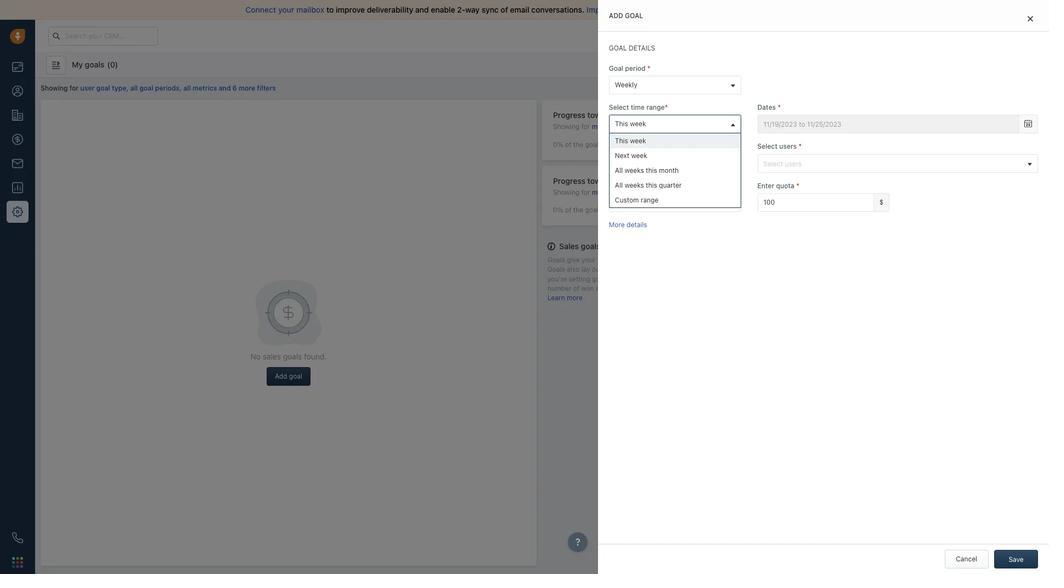 Task type: vqa. For each thing, say whether or not it's contained in the screenshot.
Dates
yes



Task type: describe. For each thing, give the bounding box(es) containing it.
all weeks this quarter option
[[610, 178, 741, 193]]

this for quarter
[[646, 181, 658, 190]]

monthly for number
[[592, 188, 618, 197]]

* right quota
[[797, 182, 800, 190]]

goals down out
[[593, 275, 609, 283]]

import
[[587, 5, 611, 14]]

showing for for progress towards number of deals goal
[[554, 188, 592, 197]]

goal down the no sales goals found.
[[289, 373, 303, 381]]

user goal button
[[609, 154, 742, 173]]

0 vertical spatial range
[[647, 103, 665, 112]]

week inside dropdown button
[[630, 120, 647, 128]]

dates
[[758, 103, 777, 112]]

goal for goal type *
[[609, 142, 624, 151]]

sync
[[482, 5, 499, 14]]

goal type *
[[609, 142, 645, 151]]

custom range option
[[610, 193, 741, 208]]

weekly
[[615, 81, 638, 89]]

0 horizontal spatial to
[[327, 5, 334, 14]]

ends
[[777, 32, 791, 39]]

forward.
[[772, 256, 798, 264]]

this week for this week dropdown button
[[615, 120, 647, 128]]

Enter value number field
[[758, 193, 875, 212]]

conversations.
[[532, 5, 585, 14]]

showing for user goal type, all goal periods, all metrics and 6 more filters
[[41, 84, 276, 92]]

* right metric
[[632, 182, 635, 190]]

deliverability
[[367, 5, 414, 14]]

found.
[[304, 352, 327, 361]]

save button
[[995, 550, 1039, 569]]

month
[[660, 167, 679, 175]]

my
[[72, 60, 83, 69]]

no
[[251, 352, 261, 361]]

2 goals from the top
[[548, 265, 566, 274]]

add
[[643, 284, 655, 292]]

explore
[[842, 31, 866, 40]]

all weeks this quarter
[[615, 181, 682, 190]]

for inside the goals give your sales team the direction it needs to move your business forward. goals also lay out your team's performance in black and white—especially when you're setting goals based on business-critical metrics like revenue earned and number of won deals. you can add these goals for both individuals and teams learn more
[[694, 284, 703, 292]]

more inside the goals give your sales team the direction it needs to move your business forward. goals also lay out your team's performance in black and white—especially when you're setting goals based on business-critical metrics like revenue earned and number of won deals. you can add these goals for both individuals and teams learn more
[[567, 294, 583, 302]]

based
[[611, 275, 630, 283]]

0 vertical spatial add
[[609, 12, 624, 20]]

type,
[[112, 84, 129, 92]]

days
[[808, 32, 822, 39]]

it
[[674, 256, 678, 264]]

white—especially
[[724, 265, 777, 274]]

mailbox
[[297, 5, 325, 14]]

0 vertical spatial sales
[[641, 5, 660, 14]]

team's
[[620, 265, 641, 274]]

goal left deal on the right top of page
[[586, 206, 599, 214]]

details
[[629, 44, 656, 52]]

enable
[[431, 5, 456, 14]]

of down "all weeks this month"
[[650, 176, 658, 185]]

sales inside the goals give your sales team the direction it needs to move your business forward. goals also lay out your team's performance in black and white—especially when you're setting goals based on business-critical metrics like revenue earned and number of won deals. you can add these goals for both individuals and teams learn more
[[598, 256, 614, 264]]

goal up 'goal details'
[[626, 12, 644, 20]]

deal
[[615, 198, 629, 206]]

in inside the goals give your sales team the direction it needs to move your business forward. goals also lay out your team's performance in black and white—especially when you're setting goals based on business-critical metrics like revenue earned and number of won deals. you can add these goals for both individuals and teams learn more
[[685, 265, 690, 274]]

business
[[743, 256, 770, 264]]

showing for progress towards deal value goal
[[554, 123, 580, 131]]

revenue
[[732, 275, 757, 283]]

your
[[750, 32, 763, 39]]

for left user
[[70, 84, 79, 92]]

connect
[[246, 5, 276, 14]]

business-
[[641, 275, 672, 283]]

send email image
[[941, 31, 949, 41]]

of up sales
[[566, 206, 572, 214]]

21
[[800, 32, 807, 39]]

email
[[510, 5, 530, 14]]

deal value
[[615, 198, 648, 206]]

progress for progress towards deal value goal
[[554, 110, 586, 120]]

setting
[[569, 275, 591, 283]]

and down earned
[[756, 284, 767, 292]]

goal for goal period *
[[609, 64, 624, 73]]

connect your mailbox to improve deliverability and enable 2-way sync of email conversations. import all your sales data
[[246, 5, 678, 14]]

of down progress towards deal value goal
[[566, 140, 572, 149]]

showing for for progress towards deal value goal
[[554, 123, 592, 131]]

this for this week dropdown button
[[615, 120, 629, 128]]

you
[[617, 284, 628, 292]]

next
[[615, 152, 630, 160]]

import all your sales data link
[[587, 5, 680, 14]]

(
[[107, 60, 110, 69]]

your up based
[[605, 265, 618, 274]]

* right period
[[648, 64, 651, 73]]

performance
[[643, 265, 683, 274]]

explore plans
[[842, 31, 885, 40]]

type
[[626, 142, 640, 151]]

value inside button
[[631, 198, 648, 206]]

when
[[779, 265, 796, 274]]

achieved for deal
[[601, 140, 628, 149]]

next week
[[615, 152, 648, 160]]

deal value button
[[609, 193, 742, 212]]

* right users at the right
[[799, 142, 802, 151]]

add goal inside button
[[275, 373, 303, 381]]

of right sync
[[501, 5, 508, 14]]

sales goals
[[560, 242, 601, 251]]

team
[[616, 256, 631, 264]]

quarter
[[660, 181, 682, 190]]

improve
[[336, 5, 365, 14]]

periods,
[[155, 84, 182, 92]]

select time range *
[[609, 103, 668, 112]]

filters
[[257, 84, 276, 92]]

close image
[[1029, 15, 1034, 22]]

lay
[[582, 265, 591, 274]]

0
[[110, 60, 115, 69]]

)
[[115, 60, 118, 69]]

move
[[709, 256, 725, 264]]

user
[[80, 84, 95, 92]]

can
[[630, 284, 641, 292]]

progress for progress towards number of deals goal
[[554, 176, 586, 185]]

all weeks this month
[[615, 167, 679, 175]]

goal left goal type *
[[586, 140, 599, 149]]

week for next week option
[[632, 152, 648, 160]]

1 goals from the top
[[548, 256, 566, 264]]

quota
[[777, 182, 795, 190]]

select users *
[[758, 142, 802, 151]]

phone element
[[7, 527, 29, 549]]

weekly button
[[609, 76, 742, 95]]

won
[[582, 284, 594, 292]]

0 horizontal spatial sales
[[263, 352, 281, 361]]

goals down deal
[[624, 123, 642, 131]]

0 vertical spatial add goal
[[609, 12, 644, 20]]

individuals
[[721, 284, 754, 292]]

week for this week option
[[630, 137, 647, 145]]

2 horizontal spatial all
[[613, 5, 621, 14]]

your right the move
[[727, 256, 741, 264]]

explore plans link
[[836, 29, 891, 42]]

time
[[631, 103, 645, 112]]

save
[[1010, 556, 1024, 564]]

deals
[[660, 176, 679, 185]]

enter
[[758, 182, 775, 190]]

0 vertical spatial in
[[793, 32, 798, 39]]

goals down critical at right top
[[676, 284, 692, 292]]



Task type: locate. For each thing, give the bounding box(es) containing it.
goals
[[85, 60, 104, 69], [624, 123, 642, 131], [624, 188, 642, 197], [581, 242, 601, 251], [593, 275, 609, 283], [676, 284, 692, 292], [283, 352, 302, 361]]

1 0% from the top
[[554, 140, 564, 149]]

for down progress towards deal value goal
[[582, 123, 590, 131]]

this inside option
[[646, 167, 658, 175]]

1 vertical spatial this week
[[615, 137, 647, 145]]

the for progress towards deal value goal
[[574, 140, 584, 149]]

your
[[278, 5, 295, 14], [623, 5, 639, 14], [582, 256, 596, 264], [727, 256, 741, 264], [605, 265, 618, 274]]

2 goal from the top
[[609, 142, 624, 151]]

metrics left 6 at the left top
[[193, 84, 217, 92]]

0 vertical spatial this week
[[615, 120, 647, 128]]

1 vertical spatial more
[[567, 294, 583, 302]]

0 horizontal spatial more
[[239, 84, 255, 92]]

towards for deal
[[588, 110, 617, 120]]

towards left deal
[[588, 110, 617, 120]]

all right the type,
[[130, 84, 138, 92]]

of inside the goals give your sales team the direction it needs to move your business forward. goals also lay out your team's performance in black and white—especially when you're setting goals based on business-critical metrics like revenue earned and number of won deals. you can add these goals for both individuals and teams learn more
[[574, 284, 580, 292]]

the up sales goals
[[574, 206, 584, 214]]

showing left metric
[[554, 188, 580, 197]]

2 0% from the top
[[554, 206, 564, 214]]

0 vertical spatial showing for
[[554, 123, 592, 131]]

in left 21
[[793, 32, 798, 39]]

weeks for all weeks this month
[[625, 167, 645, 175]]

progress
[[554, 110, 586, 120], [554, 176, 586, 185]]

this week down deal
[[615, 120, 647, 128]]

phone image
[[12, 533, 23, 544]]

to right 'mailbox'
[[327, 5, 334, 14]]

needs
[[680, 256, 699, 264]]

monthly down progress towards deal value goal
[[592, 123, 618, 131]]

0% for progress towards deal value goal
[[554, 140, 564, 149]]

your right import
[[623, 5, 639, 14]]

this up all weeks this quarter
[[646, 167, 658, 175]]

1 vertical spatial this
[[615, 137, 629, 145]]

add down the no sales goals found.
[[275, 373, 287, 381]]

1 showing for from the top
[[554, 123, 592, 131]]

0 vertical spatial goal
[[609, 64, 624, 73]]

select for select users
[[758, 142, 778, 151]]

weeks up number
[[625, 167, 645, 175]]

1 vertical spatial monthly
[[592, 188, 618, 197]]

Select users search field
[[761, 158, 1025, 169]]

more details link
[[609, 221, 648, 229]]

number
[[548, 284, 572, 292]]

this week for list box on the top of the page containing this week
[[615, 137, 647, 145]]

list box containing this week
[[610, 134, 741, 208]]

this inside option
[[615, 137, 629, 145]]

Search your CRM... text field
[[48, 27, 158, 45]]

0 horizontal spatial in
[[685, 265, 690, 274]]

0 vertical spatial select
[[609, 103, 630, 112]]

0 horizontal spatial add goal
[[275, 373, 303, 381]]

sales right no
[[263, 352, 281, 361]]

week
[[630, 120, 647, 128], [630, 137, 647, 145], [632, 152, 648, 160]]

2 towards from the top
[[588, 176, 617, 185]]

2 vertical spatial sales
[[263, 352, 281, 361]]

this inside 'option'
[[646, 181, 658, 190]]

1 vertical spatial all
[[615, 181, 623, 190]]

1 achieved from the top
[[601, 140, 628, 149]]

my goals ( 0 )
[[72, 60, 118, 69]]

details
[[627, 221, 648, 229]]

this week inside dropdown button
[[615, 120, 647, 128]]

for left both
[[694, 284, 703, 292]]

2 monthly from the top
[[592, 188, 618, 197]]

0% of the goal achieved up more
[[554, 206, 628, 214]]

this week button
[[609, 115, 742, 134]]

more right 6 at the left top
[[239, 84, 255, 92]]

0% of the goal achieved for deal
[[554, 140, 628, 149]]

sales
[[560, 242, 579, 251]]

achieved up next
[[601, 140, 628, 149]]

2 0% of the goal achieved from the top
[[554, 206, 628, 214]]

achieved for number
[[601, 206, 628, 214]]

1 vertical spatial metrics
[[695, 275, 718, 283]]

6
[[233, 84, 237, 92]]

and left enable
[[416, 5, 429, 14]]

1 0% of the goal achieved from the top
[[554, 140, 628, 149]]

1 vertical spatial add
[[275, 373, 287, 381]]

enter quota *
[[758, 182, 800, 190]]

the inside the goals give your sales team the direction it needs to move your business forward. goals also lay out your team's performance in black and white—especially when you're setting goals based on business-critical metrics like revenue earned and number of won deals. you can add these goals for both individuals and teams learn more
[[633, 256, 643, 264]]

this for month
[[646, 167, 658, 175]]

range down all weeks this quarter
[[641, 196, 659, 205]]

this up next
[[615, 137, 629, 145]]

goals give your sales team the direction it needs to move your business forward. goals also lay out your team's performance in black and white—especially when you're setting goals based on business-critical metrics like revenue earned and number of won deals. you can add these goals for both individuals and teams learn more
[[548, 256, 798, 302]]

1 vertical spatial goals
[[548, 265, 566, 274]]

0 vertical spatial showing
[[41, 84, 68, 92]]

goal right user
[[96, 84, 110, 92]]

showing down progress towards deal value goal
[[554, 123, 580, 131]]

weeks
[[625, 167, 645, 175], [625, 181, 645, 190]]

metrics up both
[[695, 275, 718, 283]]

to up the black
[[701, 256, 707, 264]]

dialog
[[598, 0, 1050, 574]]

1 weeks from the top
[[625, 167, 645, 175]]

2 this from the top
[[615, 137, 629, 145]]

1 towards from the top
[[588, 110, 617, 120]]

monthly up deal on the right top of page
[[592, 188, 618, 197]]

goal right the user
[[632, 159, 645, 167]]

critical
[[672, 275, 693, 283]]

1 progress from the top
[[554, 110, 586, 120]]

black
[[692, 265, 708, 274]]

monthly link for number
[[592, 188, 624, 197]]

goal left periods,
[[140, 84, 153, 92]]

1 horizontal spatial in
[[793, 32, 798, 39]]

0 vertical spatial metrics
[[193, 84, 217, 92]]

this week
[[615, 120, 647, 128], [615, 137, 647, 145]]

weeks inside all weeks this month option
[[625, 167, 645, 175]]

weeks for all weeks this quarter
[[625, 181, 645, 190]]

all up custom
[[615, 181, 623, 190]]

2 vertical spatial showing
[[554, 188, 580, 197]]

showing for progress towards number of deals goal
[[554, 188, 580, 197]]

0 vertical spatial monthly
[[592, 123, 618, 131]]

1 vertical spatial to
[[701, 256, 707, 264]]

0 horizontal spatial select
[[609, 103, 630, 112]]

1 horizontal spatial metrics
[[695, 275, 718, 283]]

1 vertical spatial 0%
[[554, 206, 564, 214]]

0 vertical spatial value
[[636, 110, 656, 120]]

0 vertical spatial achieved
[[601, 140, 628, 149]]

data
[[662, 5, 678, 14]]

0% for progress towards number of deals goal
[[554, 206, 564, 214]]

custom
[[615, 196, 639, 205]]

0 vertical spatial towards
[[588, 110, 617, 120]]

the for progress towards number of deals goal
[[574, 206, 584, 214]]

goal up this week option
[[658, 110, 673, 120]]

1 vertical spatial the
[[574, 206, 584, 214]]

1 vertical spatial value
[[631, 198, 648, 206]]

1 goal from the top
[[609, 64, 624, 73]]

$
[[880, 198, 884, 206]]

also
[[567, 265, 580, 274]]

goals
[[548, 256, 566, 264], [548, 265, 566, 274]]

this down "all weeks this month"
[[646, 181, 658, 190]]

add
[[609, 12, 624, 20], [275, 373, 287, 381]]

user goal
[[615, 159, 645, 167]]

1 horizontal spatial all
[[184, 84, 191, 92]]

1 vertical spatial sales
[[598, 256, 614, 264]]

0 vertical spatial goals
[[548, 256, 566, 264]]

you're
[[548, 275, 567, 283]]

2 this from the top
[[646, 181, 658, 190]]

weeks inside all weeks this quarter 'option'
[[625, 181, 645, 190]]

select left time on the top of page
[[609, 103, 630, 112]]

1 monthly link from the top
[[592, 123, 624, 131]]

sales left data at the top right
[[641, 5, 660, 14]]

0 vertical spatial 0%
[[554, 140, 564, 149]]

goal
[[609, 44, 627, 52]]

the down progress towards deal value goal
[[574, 140, 584, 149]]

cancel button
[[945, 550, 989, 569]]

2 weeks from the top
[[625, 181, 645, 190]]

1 horizontal spatial more
[[567, 294, 583, 302]]

goals right sales
[[581, 242, 601, 251]]

value
[[636, 110, 656, 120], [631, 198, 648, 206]]

* right type
[[642, 142, 645, 151]]

teams
[[769, 284, 788, 292]]

1 vertical spatial range
[[641, 196, 659, 205]]

your left 'mailbox'
[[278, 5, 295, 14]]

0 vertical spatial monthly link
[[592, 123, 624, 131]]

1 this from the top
[[615, 120, 629, 128]]

your up lay
[[582, 256, 596, 264]]

all
[[613, 5, 621, 14], [130, 84, 138, 92], [184, 84, 191, 92]]

and down when
[[782, 275, 794, 283]]

0% of the goal achieved
[[554, 140, 628, 149], [554, 206, 628, 214]]

0 vertical spatial this
[[646, 167, 658, 175]]

0 vertical spatial the
[[574, 140, 584, 149]]

all for all weeks this quarter
[[615, 181, 623, 190]]

1 horizontal spatial sales
[[598, 256, 614, 264]]

monthly for deal
[[592, 123, 618, 131]]

1 horizontal spatial add goal
[[609, 12, 644, 20]]

2 vertical spatial week
[[632, 152, 648, 160]]

2 vertical spatial the
[[633, 256, 643, 264]]

to
[[327, 5, 334, 14], [701, 256, 707, 264]]

1 vertical spatial select
[[758, 142, 778, 151]]

dates *
[[758, 103, 781, 112]]

in down needs
[[685, 265, 690, 274]]

1 vertical spatial in
[[685, 265, 690, 274]]

0%
[[554, 140, 564, 149], [554, 206, 564, 214]]

towards
[[588, 110, 617, 120], [588, 176, 617, 185]]

user
[[615, 159, 630, 167]]

1 vertical spatial goal
[[609, 142, 624, 151]]

range right time on the top of page
[[647, 103, 665, 112]]

earned
[[759, 275, 780, 283]]

monthly link for deal
[[592, 123, 624, 131]]

week up next week
[[630, 137, 647, 145]]

select for select time range
[[609, 103, 630, 112]]

this week up next week
[[615, 137, 647, 145]]

these
[[657, 284, 674, 292]]

user goal type, all goal periods, all metrics and 6 more filters link
[[80, 84, 276, 92]]

1 vertical spatial progress
[[554, 176, 586, 185]]

goal period *
[[609, 64, 651, 73]]

1 this week from the top
[[615, 120, 647, 128]]

deals.
[[596, 284, 615, 292]]

0 vertical spatial 0% of the goal achieved
[[554, 140, 628, 149]]

1 vertical spatial monthly link
[[592, 188, 624, 197]]

metrics inside the goals give your sales team the direction it needs to move your business forward. goals also lay out your team's performance in black and white—especially when you're setting goals based on business-critical metrics like revenue earned and number of won deals. you can add these goals for both individuals and teams learn more
[[695, 275, 718, 283]]

2 monthly link from the top
[[592, 188, 624, 197]]

1 monthly from the top
[[592, 123, 618, 131]]

2 all from the top
[[615, 181, 623, 190]]

0% of the goal achieved for number
[[554, 206, 628, 214]]

1 vertical spatial achieved
[[601, 206, 628, 214]]

week inside option
[[632, 152, 648, 160]]

more down won on the right
[[567, 294, 583, 302]]

1 horizontal spatial add
[[609, 12, 624, 20]]

all for all weeks this month
[[615, 167, 623, 175]]

goals left (
[[85, 60, 104, 69]]

achieved up more
[[601, 206, 628, 214]]

plans
[[868, 31, 885, 40]]

1 vertical spatial 0% of the goal achieved
[[554, 206, 628, 214]]

showing for left metric
[[554, 188, 592, 197]]

all inside 'option'
[[615, 181, 623, 190]]

list box
[[610, 134, 741, 208]]

number
[[619, 176, 648, 185]]

direction
[[645, 256, 672, 264]]

towards down the user
[[588, 176, 617, 185]]

and left 6 at the left top
[[219, 84, 231, 92]]

1 vertical spatial towards
[[588, 176, 617, 185]]

range inside option
[[641, 196, 659, 205]]

2 horizontal spatial sales
[[641, 5, 660, 14]]

all weeks this month option
[[610, 163, 741, 178]]

goal
[[609, 64, 624, 73], [609, 142, 624, 151]]

all
[[615, 167, 623, 175], [615, 181, 623, 190]]

2 this week from the top
[[615, 137, 647, 145]]

0% of the goal achieved up next
[[554, 140, 628, 149]]

1 vertical spatial weeks
[[625, 181, 645, 190]]

metrics
[[193, 84, 217, 92], [695, 275, 718, 283]]

1 all from the top
[[615, 167, 623, 175]]

2 achieved from the top
[[601, 206, 628, 214]]

select left users at the right
[[758, 142, 778, 151]]

all right import
[[613, 5, 621, 14]]

weeks up custom range
[[625, 181, 645, 190]]

0 vertical spatial weeks
[[625, 167, 645, 175]]

the up team's
[[633, 256, 643, 264]]

* right dates
[[778, 103, 781, 112]]

1 horizontal spatial select
[[758, 142, 778, 151]]

1 vertical spatial showing for
[[554, 188, 592, 197]]

select
[[609, 103, 630, 112], [758, 142, 778, 151]]

0 vertical spatial more
[[239, 84, 255, 92]]

1 vertical spatial add goal
[[275, 373, 303, 381]]

freshworks switcher image
[[12, 557, 23, 568]]

no sales goals found.
[[251, 352, 327, 361]]

goals up the deal value
[[624, 188, 642, 197]]

week down deal
[[630, 120, 647, 128]]

value right deal
[[636, 110, 656, 120]]

add inside add goal button
[[275, 373, 287, 381]]

this week option
[[610, 134, 741, 148]]

and down the move
[[710, 265, 722, 274]]

0 horizontal spatial all
[[130, 84, 138, 92]]

1 vertical spatial showing
[[554, 123, 580, 131]]

next week option
[[610, 148, 741, 163]]

add goal down the no sales goals found.
[[275, 373, 303, 381]]

this down deal
[[615, 120, 629, 128]]

goals up add goal button
[[283, 352, 302, 361]]

for left metric
[[582, 188, 590, 197]]

users
[[780, 142, 797, 151]]

more details
[[609, 221, 648, 229]]

monthly link up deal on the right top of page
[[592, 188, 624, 197]]

* up this week dropdown button
[[665, 103, 668, 112]]

goal right deals
[[681, 176, 697, 185]]

1 horizontal spatial to
[[701, 256, 707, 264]]

1 this from the top
[[646, 167, 658, 175]]

0 vertical spatial to
[[327, 5, 334, 14]]

value right deal on the right top of page
[[631, 198, 648, 206]]

cancel
[[957, 555, 978, 563]]

goals up the you're
[[548, 265, 566, 274]]

week down type
[[632, 152, 648, 160]]

of down setting
[[574, 284, 580, 292]]

0 vertical spatial this
[[615, 120, 629, 128]]

add goal button
[[267, 368, 311, 386]]

this week inside option
[[615, 137, 647, 145]]

2 showing for from the top
[[554, 188, 592, 197]]

monthly link down progress towards deal value goal
[[592, 123, 624, 131]]

0 vertical spatial progress
[[554, 110, 586, 120]]

sales up out
[[598, 256, 614, 264]]

0 horizontal spatial add
[[275, 373, 287, 381]]

period
[[626, 64, 646, 73]]

2 progress from the top
[[554, 176, 586, 185]]

add goal up 'goal details'
[[609, 12, 644, 20]]

this inside dropdown button
[[615, 120, 629, 128]]

give
[[567, 256, 580, 264]]

goal left period
[[609, 64, 624, 73]]

on
[[632, 275, 640, 283]]

learn more link
[[548, 294, 583, 302]]

showing left user
[[41, 84, 68, 92]]

goal up next
[[609, 142, 624, 151]]

all up progress towards number of deals goal
[[615, 167, 623, 175]]

goals left give
[[548, 256, 566, 264]]

1 vertical spatial week
[[630, 137, 647, 145]]

all right periods,
[[184, 84, 191, 92]]

1 vertical spatial this
[[646, 181, 658, 190]]

week inside option
[[630, 137, 647, 145]]

dialog containing add goal
[[598, 0, 1050, 574]]

deal
[[619, 110, 634, 120]]

showing for down progress towards deal value goal
[[554, 123, 592, 131]]

towards for number
[[588, 176, 617, 185]]

0 vertical spatial week
[[630, 120, 647, 128]]

both
[[705, 284, 719, 292]]

all inside option
[[615, 167, 623, 175]]

this for list box on the top of the page containing this week
[[615, 137, 629, 145]]

0 horizontal spatial metrics
[[193, 84, 217, 92]]

out
[[593, 265, 603, 274]]

None text field
[[758, 115, 1020, 134]]

to inside the goals give your sales team the direction it needs to move your business forward. goals also lay out your team's performance in black and white—especially when you're setting goals based on business-critical metrics like revenue earned and number of won deals. you can add these goals for both individuals and teams learn more
[[701, 256, 707, 264]]

and
[[416, 5, 429, 14], [219, 84, 231, 92], [710, 265, 722, 274], [782, 275, 794, 283], [756, 284, 767, 292]]

progress towards number of deals goal
[[554, 176, 697, 185]]

0 vertical spatial all
[[615, 167, 623, 175]]

showing for
[[554, 123, 592, 131], [554, 188, 592, 197]]



